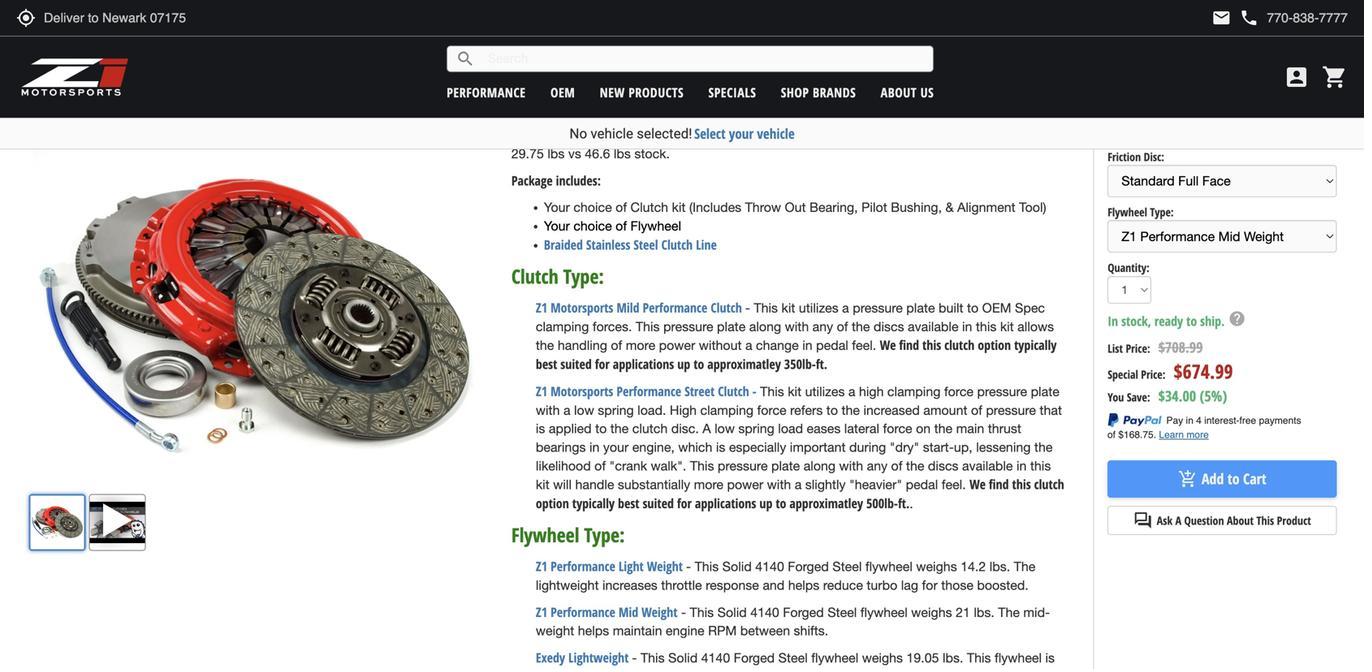 Task type: locate. For each thing, give the bounding box(es) containing it.
more
[[1135, 9, 1155, 22]]

'03
[[614, 91, 632, 106]]

best up applied
[[536, 355, 557, 373]]

best
[[536, 355, 557, 373], [618, 495, 640, 512]]

price: right list
[[1126, 341, 1151, 356]]

clutch right the street at the right bottom of page
[[718, 383, 749, 400]]

specials link
[[709, 84, 756, 101]]

0 vertical spatial for
[[595, 355, 610, 373]]

clamping up the 'handling'
[[536, 319, 589, 334]]

1 vertical spatial find
[[989, 476, 1009, 493]]

discs up high
[[874, 319, 904, 334]]

1 vertical spatial choice
[[574, 219, 612, 234]]

suited down the 'handling'
[[561, 355, 592, 373]]

feel. up high
[[852, 338, 877, 353]]

1 vertical spatial option
[[536, 495, 569, 512]]

0 horizontal spatial power
[[659, 338, 696, 353]]

4140 for exedy lightweight
[[701, 651, 730, 666]]

low
[[574, 403, 594, 418], [715, 421, 735, 436]]

help
[[1228, 310, 1246, 328], [786, 669, 810, 669]]

,
[[818, 109, 821, 124]]

weight inside - this solid 4140 forged steel flywheel weighs 21 lbs. the mid- weight helps maintain engine rpm between shifts.
[[536, 624, 574, 639]]

forged up enough
[[734, 651, 775, 666]]

4140 inside - this solid 4140 forged steel flywheel weighs 21 lbs. the mid- weight helps maintain engine rpm between shifts.
[[751, 605, 780, 620]]

flywheel for 21
[[861, 605, 908, 620]]

0 vertical spatial price:
[[1126, 341, 1151, 356]]

ft. inside e find this clutch option typically best suited for applications up to approximatley 350lb-ft.
[[816, 355, 828, 373]]

0 vertical spatial spring
[[598, 403, 634, 418]]

force up amount
[[944, 384, 974, 399]]

weighs up "excess"
[[862, 651, 903, 666]]

to left ship.
[[1187, 312, 1197, 330]]

choice up stainless at the left
[[574, 219, 612, 234]]

500lb-
[[867, 495, 898, 512]]

available inside the this pressure plate along with any of the discs available in this kit will handle substantially more power with a slightly "heavier" pedal feel.
[[962, 458, 1013, 473]]

between
[[741, 624, 790, 639]]

mail phone
[[1212, 8, 1259, 28]]

oem
[[551, 84, 575, 101], [982, 301, 1012, 316]]

0 horizontal spatial any
[[813, 319, 833, 334]]

this inside the this pressure plate along with any of the discs available in this kit will handle substantially more power with a slightly "heavier" pedal feel.
[[1031, 458, 1051, 473]]

package includes:
[[512, 172, 601, 189]]

1 vertical spatial e
[[980, 476, 986, 493]]

0 horizontal spatial options
[[704, 109, 747, 124]]

noise
[[979, 669, 1010, 669]]

typically for e find this clutch option typically best suited for applications up to approximatley 350lb-ft.
[[1015, 336, 1057, 354]]

0 vertical spatial option
[[978, 336, 1011, 354]]

best inside e find this clutch option typically best suited for applications up to approximatley 500lb-ft.
[[618, 495, 640, 512]]

1 horizontal spatial option
[[978, 336, 1011, 354]]

to inside e find this clutch option typically best suited for applications up to approximatley 500lb-ft.
[[776, 495, 787, 512]]

2 vertical spatial solid
[[668, 651, 698, 666]]

1 vertical spatial pedal
[[906, 477, 938, 492]]

2 vertical spatial applications
[[695, 495, 756, 512]]

same
[[621, 128, 653, 143]]

- this solid 4140 forged steel flywheel weighs 19.05 lbs. this flywheel is lighter than stock but still heavy enough to help reduce excess transmission noise (chatter).
[[536, 651, 1065, 669]]

your right select
[[729, 124, 754, 143]]

w for 500lb-
[[970, 476, 980, 493]]

typically down allows
[[1015, 336, 1057, 354]]

0 horizontal spatial discs
[[874, 319, 904, 334]]

1 vertical spatial discs
[[928, 458, 959, 473]]

0 horizontal spatial w
[[880, 336, 890, 354]]

options down description
[[1223, 71, 1258, 84]]

suited down substantially
[[643, 495, 674, 512]]

option inside e find this clutch option typically best suited for applications up to approximatley 500lb-ft.
[[536, 495, 569, 512]]

the left total
[[739, 128, 757, 143]]

any inside (learn more about the ultimate frontier giveaway) available options: please review the product description if you are unsure about any of the options below.
[[1173, 71, 1190, 84]]

clutch inside 'this kit utilizes a high clamping force pressure plate with a low spring load. high clamping force refers to the increased amount of pressure that is applied to the clutch disc.'
[[632, 421, 668, 436]]

available
[[908, 319, 959, 334], [962, 458, 1013, 473]]

1 vertical spatial suited
[[643, 495, 674, 512]]

clutch down forced
[[869, 128, 904, 143]]

mail
[[1212, 8, 1232, 28]]

1 vertical spatial low
[[715, 421, 735, 436]]

1 horizontal spatial typically
[[1015, 336, 1057, 354]]

which
[[678, 440, 713, 455]]

z1 down lightweight
[[536, 603, 548, 621]]

0 horizontal spatial along
[[749, 319, 781, 334]]

4 z1 from the top
[[536, 603, 548, 621]]

1 vertical spatial ft.
[[898, 495, 910, 512]]

the inside this package fits '03 - '06 350zs and g35s and is capable of holding the power of all naturally aspirated and,
[[915, 91, 933, 106]]

question_answer
[[1134, 511, 1153, 530]]

specials
[[709, 84, 756, 101]]

2 vertical spatial weighs
[[862, 651, 903, 666]]

bushing,
[[891, 200, 942, 215]]

"heavier"
[[850, 477, 902, 492]]

feel.
[[852, 338, 877, 353], [942, 477, 966, 492]]

4140 inside - this solid 4140 forged steel flywheel weighs 19.05 lbs. this flywheel is lighter than stock but still heavy enough to help reduce excess transmission noise (chatter).
[[701, 651, 730, 666]]

the down "dry"
[[906, 458, 925, 473]]

weighs inside - this solid 4140 forged steel flywheel weighs 19.05 lbs. this flywheel is lighter than stock but still heavy enough to help reduce excess transmission noise (chatter).
[[862, 651, 903, 666]]

disc:
[[1144, 149, 1165, 164]]

forced
[[858, 109, 895, 124]]

options inside (learn more about the ultimate frontier giveaway) available options: please review the product description if you are unsure about any of the options below.
[[1223, 71, 1258, 84]]

allows
[[1018, 319, 1054, 334]]

z1 motorsports mild performance clutch link
[[536, 299, 742, 316]]

braided
[[544, 236, 583, 253]]

0 vertical spatial up
[[1030, 109, 1045, 124]]

weight up maintain
[[642, 603, 678, 621]]

clutch inside , most forced induction applications up to 500ft-lb tq.  at the same time reducing the total weight of the clutch and flywheel assembly to 29.75 lbs vs 46.6 lbs stock.
[[869, 128, 904, 143]]

1 vertical spatial forged
[[783, 605, 824, 620]]

1 horizontal spatial clamping
[[701, 403, 754, 418]]

best inside e find this clutch option typically best suited for applications up to approximatley 350lb-ft.
[[536, 355, 557, 373]]

built
[[939, 301, 964, 316]]

z1 motorsports performance street clutch - link
[[536, 383, 757, 400]]

your choice of clutch kit (includes throw out bearing, pilot bushing, & alignment tool) your choice of flywheel braided stainless steel clutch line
[[544, 200, 1047, 253]]

- for stock
[[632, 651, 637, 666]]

2 horizontal spatial clamping
[[888, 384, 941, 399]]

in down lessening
[[1017, 458, 1027, 473]]

change
[[756, 338, 799, 353]]

z1 for z1 performance light weight
[[536, 558, 548, 575]]

suited for e find this clutch option typically best suited for applications up to approximatley 350lb-ft.
[[561, 355, 592, 373]]

up for e find this clutch option typically best suited for applications up to approximatley 350lb-ft.
[[678, 355, 691, 373]]

the right at
[[599, 128, 618, 143]]

1 horizontal spatial lbs
[[614, 146, 631, 161]]

1 vertical spatial 4140
[[751, 605, 780, 620]]

this up but
[[641, 651, 665, 666]]

1 vertical spatial a
[[1176, 513, 1182, 528]]

500ft-
[[512, 128, 546, 143]]

weight for z1 performance light weight
[[647, 558, 683, 575]]

to
[[1048, 109, 1060, 124], [1043, 128, 1055, 143], [967, 301, 979, 316], [1187, 312, 1197, 330], [694, 355, 704, 373], [827, 403, 838, 418], [595, 421, 607, 436], [1228, 469, 1240, 489], [776, 495, 787, 512], [770, 669, 782, 669]]

46.6
[[585, 146, 610, 161]]

price: up 'save:'
[[1141, 367, 1166, 382]]

z1 performance light weight
[[536, 558, 683, 575]]

to down the this pressure plate along with any of the discs available in this kit will handle substantially more power with a slightly "heavier" pedal feel.
[[776, 495, 787, 512]]

solid up rpm
[[718, 605, 747, 620]]

0 vertical spatial 4140
[[756, 559, 784, 574]]

more down which
[[694, 477, 724, 492]]

this package fits '03 - '06 350zs and g35s and is capable of holding the power of all naturally aspirated and,
[[512, 91, 1057, 124]]

flywheel type: down friction disc:
[[1108, 204, 1174, 220]]

0 vertical spatial e
[[890, 336, 896, 354]]

ship.
[[1201, 312, 1225, 330]]

to up the street at the right bottom of page
[[694, 355, 704, 373]]

walk".
[[651, 458, 687, 473]]

help down shifts.
[[786, 669, 810, 669]]

0 horizontal spatial helps
[[578, 624, 609, 639]]

force down increased
[[883, 421, 913, 436]]

1 vertical spatial price:
[[1141, 367, 1166, 382]]

0 vertical spatial forged
[[788, 559, 829, 574]]

1 horizontal spatial you
[[1297, 56, 1314, 69]]

line
[[696, 236, 717, 253]]

forged inside - this solid 4140 forged steel flywheel weighs 19.05 lbs. this flywheel is lighter than stock but still heavy enough to help reduce excess transmission noise (chatter).
[[734, 651, 775, 666]]

rpm
[[708, 624, 737, 639]]

special price: $674.99 you save: $34.00 (5%)
[[1108, 358, 1233, 406]]

(chatter).
[[1014, 669, 1065, 669]]

discs down start-
[[928, 458, 959, 473]]

utilizes inside the - this kit utilizes a pressure plate built to oem spec clamping forces. this pressure plate along with any of the discs available in this kit allows the handling of more power without a change in pedal feel.
[[799, 301, 839, 316]]

0 vertical spatial more
[[626, 338, 656, 353]]

motorsports up applied
[[551, 383, 614, 400]]

find inside e find this clutch option typically best suited for applications up to approximatley 500lb-ft.
[[989, 476, 1009, 493]]

this
[[512, 91, 536, 106], [754, 301, 778, 316], [636, 319, 660, 334], [760, 384, 784, 399], [690, 458, 714, 473], [1257, 513, 1275, 528], [695, 559, 719, 574], [690, 605, 714, 620], [641, 651, 665, 666], [967, 651, 991, 666]]

new products link
[[600, 84, 684, 101]]

price: inside special price: $674.99 you save: $34.00 (5%)
[[1141, 367, 1166, 382]]

lightweight
[[536, 578, 599, 593]]

1 horizontal spatial force
[[883, 421, 913, 436]]

about right the question
[[1227, 513, 1254, 528]]

1 horizontal spatial helps
[[788, 578, 820, 593]]

0 horizontal spatial you
[[751, 109, 772, 124]]

the down boosted.
[[998, 605, 1020, 620]]

- for plate
[[745, 301, 750, 316]]

a low spring load eases lateral force on the main thrust bearings in your engine, which is especially important during "dry" start-up, lessening the likelihood of "crank walk".
[[536, 421, 1053, 473]]

up inside e find this clutch option typically best suited for applications up to approximatley 500lb-ft.
[[760, 495, 773, 512]]

flywheel inside "- this solid 4140 forged steel flywheel weighs 14.2 lbs. the lightweight increases throttle response and helps reduce turbo lag for those boosted."
[[866, 559, 913, 574]]

weighs up those
[[916, 559, 957, 574]]

up inside e find this clutch option typically best suited for applications up to approximatley 350lb-ft.
[[678, 355, 691, 373]]

0 horizontal spatial a
[[703, 421, 711, 436]]

more inside the this pressure plate along with any of the discs available in this kit will handle substantially more power with a slightly "heavier" pedal feel.
[[694, 477, 724, 492]]

more down forces.
[[626, 338, 656, 353]]

pedal right change
[[816, 338, 849, 353]]

forged up shifts.
[[783, 605, 824, 620]]

0 vertical spatial you
[[1297, 56, 1314, 69]]

0 vertical spatial the
[[1183, 9, 1196, 22]]

0 vertical spatial discs
[[874, 319, 904, 334]]

utilizes up refers
[[805, 384, 845, 399]]

2 vertical spatial 4140
[[701, 651, 730, 666]]

ft. inside e find this clutch option typically best suited for applications up to approximatley 500lb-ft.
[[898, 495, 910, 512]]

1 horizontal spatial on
[[916, 421, 931, 436]]

up inside , most forced induction applications up to 500ft-lb tq.  at the same time reducing the total weight of the clutch and flywheel assembly to 29.75 lbs vs 46.6 lbs stock.
[[1030, 109, 1045, 124]]

kit
[[782, 301, 795, 316], [1000, 319, 1014, 334], [788, 384, 802, 399], [536, 477, 550, 492]]

about right more
[[1157, 9, 1180, 22]]

and up depending on the options you choose
[[705, 91, 727, 106]]

shop brands link
[[781, 84, 856, 101]]

0 horizontal spatial approximatley
[[708, 355, 781, 373]]

1 horizontal spatial suited
[[643, 495, 674, 512]]

0 vertical spatial reduce
[[823, 578, 863, 593]]

feel. inside the this pressure plate along with any of the discs available in this kit will handle substantially more power with a slightly "heavier" pedal feel.
[[942, 477, 966, 492]]

1 horizontal spatial e
[[980, 476, 986, 493]]

1 your from the top
[[544, 200, 570, 215]]

flywheel down shifts.
[[812, 651, 859, 666]]

about inside (learn more about the ultimate frontier giveaway) available options: please review the product description if you are unsure about any of the options below.
[[1157, 9, 1180, 22]]

e up increased
[[890, 336, 896, 354]]

applications for e find this clutch option typically best suited for applications up to approximatley 500lb-ft.
[[695, 495, 756, 512]]

weight up exedy
[[536, 624, 574, 639]]

lbs.
[[990, 559, 1011, 574], [974, 605, 995, 620], [943, 651, 964, 666]]

this up throttle
[[695, 559, 719, 574]]

0 vertical spatial options
[[1223, 71, 1258, 84]]

1 horizontal spatial about
[[1157, 9, 1180, 22]]

0 vertical spatial motorsports
[[551, 299, 614, 316]]

find down lessening
[[989, 476, 1009, 493]]

2 motorsports from the top
[[551, 383, 614, 400]]

2 vertical spatial lbs.
[[943, 651, 964, 666]]

- this solid 4140 forged steel flywheel weighs 21 lbs. the mid- weight helps maintain engine rpm between shifts.
[[536, 605, 1050, 639]]

clutch down built
[[945, 336, 975, 354]]

choose
[[775, 109, 818, 124]]

2 horizontal spatial applications
[[956, 109, 1026, 124]]

0 horizontal spatial your
[[603, 440, 629, 455]]

lbs. inside - this solid 4140 forged steel flywheel weighs 19.05 lbs. this flywheel is lighter than stock but still heavy enough to help reduce excess transmission noise (chatter).
[[943, 651, 964, 666]]

power
[[937, 91, 973, 106], [659, 338, 696, 353], [727, 477, 764, 492]]

clamping inside the - this kit utilizes a pressure plate built to oem spec clamping forces. this pressure plate along with any of the discs available in this kit allows the handling of more power without a change in pedal feel.
[[536, 319, 589, 334]]

0 horizontal spatial clamping
[[536, 319, 589, 334]]

bearing,
[[810, 200, 858, 215]]

0 horizontal spatial up
[[678, 355, 691, 373]]

for inside e find this clutch option typically best suited for applications up to approximatley 350lb-ft.
[[595, 355, 610, 373]]

the for - this solid 4140 forged steel flywheel weighs 14.2 lbs. the lightweight increases throttle response and helps reduce turbo lag for those boosted.
[[1014, 559, 1036, 574]]

engine,
[[632, 440, 675, 455]]

0 horizontal spatial flywheel
[[512, 522, 579, 548]]

2 vertical spatial about
[[1227, 513, 1254, 528]]

you right if
[[1297, 56, 1314, 69]]

1 vertical spatial power
[[659, 338, 696, 353]]

applied
[[549, 421, 592, 436]]

that
[[1040, 403, 1062, 418]]

the up induction
[[915, 91, 933, 106]]

price:
[[1126, 341, 1151, 356], [1141, 367, 1166, 382]]

any inside the - this kit utilizes a pressure plate built to oem spec clamping forces. this pressure plate along with any of the discs available in this kit allows the handling of more power without a change in pedal feel.
[[813, 319, 833, 334]]

clutch left the line on the right
[[662, 236, 693, 253]]

1 vertical spatial typically
[[572, 495, 615, 512]]

2 horizontal spatial force
[[944, 384, 974, 399]]

0 vertical spatial weight
[[790, 128, 829, 143]]

0 horizontal spatial low
[[574, 403, 594, 418]]

1 horizontal spatial best
[[618, 495, 640, 512]]

1 vertical spatial lbs.
[[974, 605, 995, 620]]

likelihood
[[536, 458, 591, 473]]

1 z1 from the top
[[536, 299, 548, 316]]

1 vertical spatial your
[[603, 440, 629, 455]]

weighs for exedy lightweight
[[862, 651, 903, 666]]

you
[[1297, 56, 1314, 69], [751, 109, 772, 124]]

2 z1 from the top
[[536, 383, 548, 400]]

approximatley down slightly
[[790, 495, 863, 512]]

reduce inside - this solid 4140 forged steel flywheel weighs 19.05 lbs. this flywheel is lighter than stock but still heavy enough to help reduce excess transmission noise (chatter).
[[814, 669, 854, 669]]

friction
[[1108, 149, 1141, 164]]

3 z1 from the top
[[536, 558, 548, 575]]

1 vertical spatial solid
[[718, 605, 747, 620]]

performance
[[643, 299, 708, 316], [617, 383, 682, 400], [551, 558, 616, 575], [551, 603, 616, 621]]

solid inside - this solid 4140 forged steel flywheel weighs 19.05 lbs. this flywheel is lighter than stock but still heavy enough to help reduce excess transmission noise (chatter).
[[668, 651, 698, 666]]

clutch down braided
[[512, 263, 559, 289]]

solid up response
[[723, 559, 752, 574]]

in
[[962, 319, 973, 334], [803, 338, 813, 353], [590, 440, 600, 455], [1017, 458, 1027, 473]]

and up - this solid 4140 forged steel flywheel weighs 21 lbs. the mid- weight helps maintain engine rpm between shifts. at the bottom
[[763, 578, 785, 593]]

of inside (learn more about the ultimate frontier giveaway) available options: please review the product description if you are unsure about any of the options below.
[[1193, 71, 1202, 84]]

helps inside - this solid 4140 forged steel flywheel weighs 21 lbs. the mid- weight helps maintain engine rpm between shifts.
[[578, 624, 609, 639]]

low inside 'this kit utilizes a high clamping force pressure plate with a low spring load. high clamping force refers to the increased amount of pressure that is applied to the clutch disc.'
[[574, 403, 594, 418]]

1 vertical spatial the
[[1014, 559, 1036, 574]]

stainless
[[586, 236, 631, 253]]

weight for z1 performance mid weight
[[642, 603, 678, 621]]

0 vertical spatial weight
[[647, 558, 683, 575]]

0 vertical spatial best
[[536, 355, 557, 373]]

feel. down up,
[[942, 477, 966, 492]]

flywheel inside your choice of clutch kit (includes throw out bearing, pilot bushing, & alignment tool) your choice of flywheel braided stainless steel clutch line
[[631, 219, 681, 234]]

to down naturally
[[1048, 109, 1060, 124]]

1 vertical spatial w
[[970, 476, 980, 493]]

no vehicle selected! select your vehicle
[[570, 124, 795, 143]]

pedal up .
[[906, 477, 938, 492]]

14.2
[[961, 559, 986, 574]]

ft. for 500lb-
[[898, 495, 910, 512]]

flywheel for 14.2
[[866, 559, 913, 574]]

$34.00
[[1159, 386, 1197, 406]]

discs inside the - this kit utilizes a pressure plate built to oem spec clamping forces. this pressure plate along with any of the discs available in this kit allows the handling of more power without a change in pedal feel.
[[874, 319, 904, 334]]

1 horizontal spatial along
[[804, 458, 836, 473]]

ft. down the - this kit utilizes a pressure plate built to oem spec clamping forces. this pressure plate along with any of the discs available in this kit allows the handling of more power without a change in pedal feel.
[[816, 355, 828, 373]]

1 vertical spatial weight
[[642, 603, 678, 621]]

this inside the this pressure plate along with any of the discs available in this kit will handle substantially more power with a slightly "heavier" pedal feel.
[[690, 458, 714, 473]]

- inside - this solid 4140 forged steel flywheel weighs 21 lbs. the mid- weight helps maintain engine rpm between shifts.
[[681, 605, 686, 620]]

in inside the this pressure plate along with any of the discs available in this kit will handle substantially more power with a slightly "heavier" pedal feel.
[[1017, 458, 1027, 473]]

w down up,
[[970, 476, 980, 493]]

z1 down clutch type: on the top
[[536, 299, 548, 316]]

(learn more about the ultimate frontier giveaway) link
[[1108, 9, 1307, 22]]

2 vertical spatial up
[[760, 495, 773, 512]]

applications inside e find this clutch option typically best suited for applications up to approximatley 350lb-ft.
[[613, 355, 674, 373]]

0 vertical spatial choice
[[574, 200, 612, 215]]

1 vertical spatial your
[[544, 219, 570, 234]]

lbs. right 21
[[974, 605, 995, 620]]

a left high
[[849, 384, 856, 399]]

of inside , most forced induction applications up to 500ft-lb tq.  at the same time reducing the total weight of the clutch and flywheel assembly to 29.75 lbs vs 46.6 lbs stock.
[[832, 128, 844, 143]]

2 vertical spatial for
[[922, 578, 938, 593]]

solid for exedy lightweight
[[668, 651, 698, 666]]

a up e find this clutch option typically best suited for applications up to approximatley 350lb-ft.
[[842, 301, 849, 316]]

pilot
[[862, 200, 888, 215]]

any inside the this pressure plate along with any of the discs available in this kit will handle substantially more power with a slightly "heavier" pedal feel.
[[867, 458, 888, 473]]

0 vertical spatial utilizes
[[799, 301, 839, 316]]

1 vertical spatial help
[[786, 669, 810, 669]]

1 horizontal spatial up
[[760, 495, 773, 512]]

1 vertical spatial flywheel type:
[[512, 522, 625, 548]]

pressure inside the this pressure plate along with any of the discs available in this kit will handle substantially more power with a slightly "heavier" pedal feel.
[[718, 458, 768, 473]]

0 vertical spatial about
[[1157, 9, 1180, 22]]

steel for lightweight
[[833, 559, 862, 574]]

clutch down that
[[1034, 476, 1065, 493]]

a right ask
[[1176, 513, 1182, 528]]

0 horizontal spatial feel.
[[852, 338, 877, 353]]

350zs
[[666, 91, 702, 106]]

1 horizontal spatial flywheel
[[631, 219, 681, 234]]

this down 350lb-
[[760, 384, 784, 399]]

choice
[[574, 200, 612, 215], [574, 219, 612, 234]]

approximatley inside e find this clutch option typically best suited for applications up to approximatley 500lb-ft.
[[790, 495, 863, 512]]

w up high
[[880, 336, 890, 354]]

1 motorsports from the top
[[551, 299, 614, 316]]

1 vertical spatial applications
[[613, 355, 674, 373]]

z1 for z1 motorsports mild performance clutch
[[536, 299, 548, 316]]

applications down which
[[695, 495, 756, 512]]

- up stock
[[632, 651, 637, 666]]

mild
[[617, 299, 640, 316]]

Search search field
[[475, 46, 933, 71]]

is inside a low spring load eases lateral force on the main thrust bearings in your engine, which is especially important during "dry" start-up, lessening the likelihood of "crank walk".
[[716, 440, 726, 455]]

high
[[670, 403, 697, 418]]

0 horizontal spatial pedal
[[816, 338, 849, 353]]

power left without
[[659, 338, 696, 353]]

options:
[[1164, 29, 1212, 48]]

on up start-
[[916, 421, 931, 436]]

for inside e find this clutch option typically best suited for applications up to approximatley 500lb-ft.
[[677, 495, 692, 512]]

approximatley down without
[[708, 355, 781, 373]]

for inside "- this solid 4140 forged steel flywheel weighs 14.2 lbs. the lightweight increases throttle response and helps reduce turbo lag for those boosted."
[[922, 578, 938, 593]]

a
[[842, 301, 849, 316], [746, 338, 753, 353], [849, 384, 856, 399], [564, 403, 571, 418], [795, 477, 802, 492]]

flywheel for 19.05
[[812, 651, 859, 666]]

are
[[1317, 56, 1332, 69]]

a inside the this pressure plate along with any of the discs available in this kit will handle substantially more power with a slightly "heavier" pedal feel.
[[795, 477, 802, 492]]

spring
[[598, 403, 634, 418], [739, 421, 775, 436]]

- for engine
[[681, 605, 686, 620]]

to right enough
[[770, 669, 782, 669]]

this inside - this solid 4140 forged steel flywheel weighs 21 lbs. the mid- weight helps maintain engine rpm between shifts.
[[690, 605, 714, 620]]

29.75
[[512, 146, 544, 161]]

2 choice from the top
[[574, 219, 612, 234]]

options
[[1223, 71, 1258, 84], [704, 109, 747, 124]]

helps down z1 performance mid weight
[[578, 624, 609, 639]]

e
[[890, 336, 896, 354], [980, 476, 986, 493]]

braided stainless steel clutch line link
[[544, 236, 717, 253]]

new products
[[600, 84, 684, 101]]

forged for z1 performance mid weight
[[783, 605, 824, 620]]

refers
[[790, 403, 823, 418]]

1 vertical spatial force
[[757, 403, 787, 418]]

your up "crank
[[603, 440, 629, 455]]

0 horizontal spatial option
[[536, 495, 569, 512]]

spring down z1 motorsports performance street clutch - link
[[598, 403, 634, 418]]

choice down the 'includes:'
[[574, 200, 612, 215]]

suited inside e find this clutch option typically best suited for applications up to approximatley 350lb-ft.
[[561, 355, 592, 373]]

the left the 'handling'
[[536, 338, 554, 353]]

the for - this solid 4140 forged steel flywheel weighs 21 lbs. the mid- weight helps maintain engine rpm between shifts.
[[998, 605, 1020, 620]]

vehicle down depending
[[591, 125, 634, 142]]

e down lessening
[[980, 476, 986, 493]]

1 horizontal spatial power
[[727, 477, 764, 492]]

lbs. for z1 performance mid weight
[[974, 605, 995, 620]]

without
[[699, 338, 742, 353]]

the inside "- this solid 4140 forged steel flywheel weighs 14.2 lbs. the lightweight increases throttle response and helps reduce turbo lag for those boosted."
[[1014, 559, 1036, 574]]

motorsports
[[551, 299, 614, 316], [551, 383, 614, 400]]

during
[[850, 440, 886, 455]]

a up applied
[[564, 403, 571, 418]]

flywheel down turbo
[[861, 605, 908, 620]]

plate up that
[[1031, 384, 1060, 399]]

pressure
[[853, 301, 903, 316], [664, 319, 714, 334], [977, 384, 1028, 399], [986, 403, 1036, 418], [718, 458, 768, 473]]

2 lbs from the left
[[614, 146, 631, 161]]

weight inside , most forced induction applications up to 500ft-lb tq.  at the same time reducing the total weight of the clutch and flywheel assembly to 29.75 lbs vs 46.6 lbs stock.
[[790, 128, 829, 143]]

of inside a low spring load eases lateral force on the main thrust bearings in your engine, which is especially important during "dry" start-up, lessening the likelihood of "crank walk".
[[595, 458, 606, 473]]

steel inside your choice of clutch kit (includes throw out bearing, pilot bushing, & alignment tool) your choice of flywheel braided stainless steel clutch line
[[634, 236, 658, 253]]

0 vertical spatial your
[[729, 124, 754, 143]]

1 horizontal spatial oem
[[982, 301, 1012, 316]]

feel. inside the - this kit utilizes a pressure plate built to oem spec clamping forces. this pressure plate along with any of the discs available in this kit allows the handling of more power without a change in pedal feel.
[[852, 338, 877, 353]]

- inside "- this solid 4140 forged steel flywheel weighs 14.2 lbs. the lightweight increases throttle response and helps reduce turbo lag for those boosted."
[[686, 559, 691, 574]]

save:
[[1127, 389, 1151, 405]]

along down important
[[804, 458, 836, 473]]

flywheel type: down will
[[512, 522, 625, 548]]

0 horizontal spatial on
[[664, 109, 679, 124]]

type: down disc:
[[1150, 204, 1174, 220]]

solid inside - this solid 4140 forged steel flywheel weighs 21 lbs. the mid- weight helps maintain engine rpm between shifts.
[[718, 605, 747, 620]]

price: inside list price: $708.99
[[1126, 341, 1151, 356]]

350lb-
[[784, 355, 816, 373]]

- inside - this solid 4140 forged steel flywheel weighs 19.05 lbs. this flywheel is lighter than stock but still heavy enough to help reduce excess transmission noise (chatter).
[[632, 651, 637, 666]]

select
[[694, 124, 726, 143]]

typically inside e find this clutch option typically best suited for applications up to approximatley 500lb-ft.
[[572, 495, 615, 512]]

force inside a low spring load eases lateral force on the main thrust bearings in your engine, which is especially important during "dry" start-up, lessening the likelihood of "crank walk".
[[883, 421, 913, 436]]

performance up lightweight
[[551, 558, 616, 575]]

- for and
[[686, 559, 691, 574]]

0 vertical spatial your
[[544, 200, 570, 215]]

helps up - this solid 4140 forged steel flywheel weighs 21 lbs. the mid- weight helps maintain engine rpm between shifts. at the bottom
[[788, 578, 820, 593]]

about
[[1157, 9, 1180, 22], [881, 84, 917, 101], [1227, 513, 1254, 528]]

this inside e find this clutch option typically best suited for applications up to approximatley 350lb-ft.
[[923, 336, 942, 354]]



Task type: vqa. For each thing, say whether or not it's contained in the screenshot.
leftmost Clamping
yes



Task type: describe. For each thing, give the bounding box(es) containing it.
increased
[[864, 403, 920, 418]]

lighter
[[536, 669, 572, 669]]

unsure
[[1108, 71, 1140, 84]]

start-
[[923, 440, 954, 455]]

of inside 'this kit utilizes a high clamping force pressure plate with a low spring load. high clamping force refers to the increased amount of pressure that is applied to the clutch disc.'
[[971, 403, 983, 418]]

the down most
[[847, 128, 865, 143]]

forged inside "- this solid 4140 forged steel flywheel weighs 14.2 lbs. the lightweight increases throttle response and helps reduce turbo lag for those boosted."
[[788, 559, 829, 574]]

question
[[1185, 513, 1224, 528]]

kit left allows
[[1000, 319, 1014, 334]]

add_shopping_cart add to cart
[[1178, 469, 1267, 489]]

utilizes inside 'this kit utilizes a high clamping force pressure plate with a low spring load. high clamping force refers to the increased amount of pressure that is applied to the clutch disc.'
[[805, 384, 845, 399]]

shifts.
[[794, 624, 829, 639]]

applications for e find this clutch option typically best suited for applications up to approximatley 350lb-ft.
[[613, 355, 674, 373]]

and up choose
[[765, 91, 787, 106]]

steel for flywheel
[[779, 651, 808, 666]]

to right applied
[[595, 421, 607, 436]]

spring inside a low spring load eases lateral force on the main thrust bearings in your engine, which is especially important during "dry" start-up, lessening the likelihood of "crank walk".
[[739, 421, 775, 436]]

z1 motorsports 350z g35 vq35de performance parts image
[[512, 4, 1068, 81]]

includes:
[[556, 172, 601, 189]]

transmission
[[902, 669, 975, 669]]

of inside the this pressure plate along with any of the discs available in this kit will handle substantially more power with a slightly "heavier" pedal feel.
[[891, 458, 903, 473]]

to inside - this solid 4140 forged steel flywheel weighs 19.05 lbs. this flywheel is lighter than stock but still heavy enough to help reduce excess transmission noise (chatter).
[[770, 669, 782, 669]]

this kit utilizes a high clamping force pressure plate with a low spring load. high clamping force refers to the increased amount of pressure that is applied to the clutch disc.
[[536, 384, 1062, 436]]

new
[[600, 84, 625, 101]]

best for e find this clutch option typically best suited for applications up to approximatley 350lb-ft.
[[536, 355, 557, 373]]

my_location
[[16, 8, 36, 28]]

depending on the options you choose
[[598, 109, 818, 124]]

help inside - this solid 4140 forged steel flywheel weighs 19.05 lbs. this flywheel is lighter than stock but still heavy enough to help reduce excess transmission noise (chatter).
[[786, 669, 810, 669]]

$708.99
[[1159, 337, 1203, 357]]

with inside the - this kit utilizes a pressure plate built to oem spec clamping forces. this pressure plate along with any of the discs available in this kit allows the handling of more power without a change in pedal feel.
[[785, 319, 809, 334]]

stock.
[[635, 146, 670, 161]]

steel for mid-
[[828, 605, 857, 620]]

for for e find this clutch option typically best suited for applications up to approximatley 500lb-ft.
[[677, 495, 692, 512]]

in stock, ready to ship. help
[[1108, 310, 1246, 330]]

shop
[[781, 84, 809, 101]]

to right add at the right of page
[[1228, 469, 1240, 489]]

is inside this package fits '03 - '06 350zs and g35s and is capable of holding the power of all naturally aspirated and,
[[791, 91, 800, 106]]

clutch up without
[[711, 299, 742, 316]]

than
[[575, 669, 601, 669]]

performance up load. at the left bottom of the page
[[617, 383, 682, 400]]

21
[[956, 605, 970, 620]]

is inside 'this kit utilizes a high clamping force pressure plate with a low spring load. high clamping force refers to the increased amount of pressure that is applied to the clutch disc.'
[[536, 421, 545, 436]]

force for clamping
[[944, 384, 974, 399]]

with down during
[[839, 458, 864, 473]]

this inside "- this solid 4140 forged steel flywheel weighs 14.2 lbs. the lightweight increases throttle response and helps reduce turbo lag for those boosted."
[[695, 559, 719, 574]]

- inside this package fits '03 - '06 350zs and g35s and is capable of holding the power of all naturally aspirated and,
[[635, 91, 640, 106]]

to up eases
[[827, 403, 838, 418]]

19.05
[[907, 651, 939, 666]]

power inside the - this kit utilizes a pressure plate built to oem spec clamping forces. this pressure plate along with any of the discs available in this kit allows the handling of more power without a change in pedal feel.
[[659, 338, 696, 353]]

handling
[[558, 338, 607, 353]]

4140 for z1 performance mid weight
[[751, 605, 780, 620]]

(learn more about the ultimate frontier giveaway) available options: please review the product description if you are unsure about any of the options below.
[[1108, 9, 1332, 84]]

lbs. for exedy lightweight
[[943, 651, 964, 666]]

up,
[[954, 440, 973, 455]]

with inside 'this kit utilizes a high clamping force pressure plate with a low spring load. high clamping force refers to the increased amount of pressure that is applied to the clutch disc.'
[[536, 403, 560, 418]]

amount
[[924, 403, 968, 418]]

0 vertical spatial oem
[[551, 84, 575, 101]]

shop brands
[[781, 84, 856, 101]]

the up 'time reducing'
[[682, 109, 701, 124]]

this inside e find this clutch option typically best suited for applications up to approximatley 500lb-ft.
[[1012, 476, 1031, 493]]

2 your from the top
[[544, 219, 570, 234]]

stock
[[605, 669, 636, 669]]

mid-
[[1024, 605, 1050, 620]]

weighs for z1 performance mid weight
[[912, 605, 952, 620]]

the inside (learn more about the ultimate frontier giveaway) available options: please review the product description if you are unsure about any of the options below.
[[1183, 9, 1196, 22]]

clutch inside e find this clutch option typically best suited for applications up to approximatley 350lb-ft.
[[945, 336, 975, 354]]

to inside the - this kit utilizes a pressure plate built to oem spec clamping forces. this pressure plate along with any of the discs available in this kit allows the handling of more power without a change in pedal feel.
[[967, 301, 979, 316]]

spec
[[1015, 301, 1045, 316]]

find for 500lb-
[[989, 476, 1009, 493]]

available inside the - this kit utilizes a pressure plate built to oem spec clamping forces. this pressure plate along with any of the discs available in this kit allows the handling of more power without a change in pedal feel.
[[908, 319, 959, 334]]

best for e find this clutch option typically best suited for applications up to approximatley 500lb-ft.
[[618, 495, 640, 512]]

plate up without
[[717, 319, 746, 334]]

solid for z1 performance mid weight
[[718, 605, 747, 620]]

this down z1 motorsports mild performance clutch link
[[636, 319, 660, 334]]

holding
[[869, 91, 911, 106]]

product
[[1193, 56, 1230, 69]]

power inside the this pressure plate along with any of the discs available in this kit will handle substantially more power with a slightly "heavier" pedal feel.
[[727, 477, 764, 492]]

no
[[570, 125, 587, 142]]

list
[[1108, 341, 1123, 356]]

is inside - this solid 4140 forged steel flywheel weighs 19.05 lbs. this flywheel is lighter than stock but still heavy enough to help reduce excess transmission noise (chatter).
[[1046, 651, 1055, 666]]

this inside 'this kit utilizes a high clamping force pressure plate with a low spring load. high clamping force refers to the increased amount of pressure that is applied to the clutch disc.'
[[760, 384, 784, 399]]

forces.
[[593, 319, 632, 334]]

z1 motorsports logo image
[[20, 57, 130, 97]]

heavy
[[685, 669, 720, 669]]

cart
[[1243, 469, 1267, 489]]

along inside the this pressure plate along with any of the discs available in this kit will handle substantially more power with a slightly "heavier" pedal feel.
[[804, 458, 836, 473]]

the down amount
[[935, 421, 953, 436]]

to right assembly
[[1043, 128, 1055, 143]]

4140 inside "- this solid 4140 forged steel flywheel weighs 14.2 lbs. the lightweight increases throttle response and helps reduce turbo lag for those boosted."
[[756, 559, 784, 574]]

your inside a low spring load eases lateral force on the main thrust bearings in your engine, which is especially important during "dry" start-up, lessening the likelihood of "crank walk".
[[603, 440, 629, 455]]

helps inside "- this solid 4140 forged steel flywheel weighs 14.2 lbs. the lightweight increases throttle response and helps reduce turbo lag for those boosted."
[[788, 578, 820, 593]]

mail link
[[1212, 8, 1232, 28]]

in down built
[[962, 319, 973, 334]]

in up 350lb-
[[803, 338, 813, 353]]

z1 performance mid weight
[[536, 603, 678, 621]]

boosted.
[[977, 578, 1029, 593]]

reduce inside "- this solid 4140 forged steel flywheel weighs 14.2 lbs. the lightweight increases throttle response and helps reduce turbo lag for those boosted."
[[823, 578, 863, 593]]

the down that
[[1035, 440, 1053, 455]]

price: for $708.99
[[1126, 341, 1151, 356]]

$674.99
[[1174, 358, 1233, 385]]

main
[[956, 421, 985, 436]]

weighs inside "- this solid 4140 forged steel flywheel weighs 14.2 lbs. the lightweight increases throttle response and helps reduce turbo lag for those boosted."
[[916, 559, 957, 574]]

depending
[[598, 109, 660, 124]]

this inside the 'question_answer ask a question about this product'
[[1257, 513, 1275, 528]]

up for e find this clutch option typically best suited for applications up to approximatley 500lb-ft.
[[760, 495, 773, 512]]

pedal inside the this pressure plate along with any of the discs available in this kit will handle substantially more power with a slightly "heavier" pedal feel.
[[906, 477, 938, 492]]

engine
[[666, 624, 705, 639]]

kit up change
[[782, 301, 795, 316]]

phone
[[1240, 8, 1259, 28]]

low inside a low spring load eases lateral force on the main thrust bearings in your engine, which is especially important during "dry" start-up, lessening the likelihood of "crank walk".
[[715, 421, 735, 436]]

response
[[706, 578, 759, 593]]

question_answer ask a question about this product
[[1134, 511, 1312, 530]]

below.
[[1261, 71, 1291, 84]]

all
[[992, 91, 1005, 106]]

description
[[1233, 56, 1286, 69]]

1 horizontal spatial vehicle
[[757, 124, 795, 143]]

z1 for z1 motorsports performance street clutch -
[[536, 383, 548, 400]]

will
[[553, 477, 572, 492]]

lateral
[[845, 421, 880, 436]]

this pressure plate along with any of the discs available in this kit will handle substantially more power with a slightly "heavier" pedal feel.
[[536, 458, 1051, 492]]

1 vertical spatial type:
[[563, 263, 604, 289]]

a inside the 'question_answer ask a question about this product'
[[1176, 513, 1182, 528]]

substantially
[[618, 477, 690, 492]]

ft. for 350lb-
[[816, 355, 828, 373]]

w for 350lb-
[[880, 336, 890, 354]]

to inside in stock, ready to ship. help
[[1187, 312, 1197, 330]]

e find this clutch option typically best suited for applications up to approximatley 500lb-ft.
[[536, 476, 1065, 512]]

"crank
[[610, 458, 647, 473]]

the up lateral
[[842, 403, 860, 418]]

forged for exedy lightweight
[[734, 651, 775, 666]]

flywheel up (chatter).
[[995, 651, 1042, 666]]

z1 motorsports performance street clutch -
[[536, 383, 757, 400]]

you inside (learn more about the ultimate frontier giveaway) available options: please review the product description if you are unsure about any of the options below.
[[1297, 56, 1314, 69]]

select your vehicle link
[[694, 124, 795, 143]]

high
[[859, 384, 884, 399]]

about inside the 'question_answer ask a question about this product'
[[1227, 513, 1254, 528]]

ask
[[1157, 513, 1173, 528]]

0 horizontal spatial force
[[757, 403, 787, 418]]

option for e find this clutch option typically best suited for applications up to approximatley 350lb-ft.
[[978, 336, 1011, 354]]

along inside the - this kit utilizes a pressure plate built to oem spec clamping forces. this pressure plate along with any of the discs available in this kit allows the handling of more power without a change in pedal feel.
[[749, 319, 781, 334]]

and inside , most forced induction applications up to 500ft-lb tq.  at the same time reducing the total weight of the clutch and flywheel assembly to 29.75 lbs vs 46.6 lbs stock.
[[908, 128, 930, 143]]

shopping_cart
[[1322, 64, 1348, 90]]

the up "crank
[[611, 421, 629, 436]]

in inside a low spring load eases lateral force on the main thrust bearings in your engine, which is especially important during "dry" start-up, lessening the likelihood of "crank walk".
[[590, 440, 600, 455]]

help inside in stock, ready to ship. help
[[1228, 310, 1246, 328]]

but
[[640, 669, 659, 669]]

this inside this package fits '03 - '06 350zs and g35s and is capable of holding the power of all naturally aspirated and,
[[512, 91, 536, 106]]

1 vertical spatial clamping
[[888, 384, 941, 399]]

slightly
[[805, 477, 846, 492]]

a inside a low spring load eases lateral force on the main thrust bearings in your engine, which is especially important during "dry" start-up, lessening the likelihood of "crank walk".
[[703, 421, 711, 436]]

shopping_cart link
[[1318, 64, 1348, 90]]

the inside the this pressure plate along with any of the discs available in this kit will handle substantially more power with a slightly "heavier" pedal feel.
[[906, 458, 925, 473]]

fits
[[593, 91, 610, 106]]

approximatley for 500lb-
[[790, 495, 863, 512]]

vehicle inside no vehicle selected! select your vehicle
[[591, 125, 634, 142]]

load
[[778, 421, 803, 436]]

add_shopping_cart
[[1178, 469, 1198, 489]]

plate inside the this pressure plate along with any of the discs available in this kit will handle substantially more power with a slightly "heavier" pedal feel.
[[772, 458, 800, 473]]

a right without
[[746, 338, 753, 353]]

e for 350lb-
[[890, 336, 896, 354]]

plate inside 'this kit utilizes a high clamping force pressure plate with a low spring load. high clamping force refers to the increased amount of pressure that is applied to the clutch disc.'
[[1031, 384, 1060, 399]]

products
[[629, 84, 684, 101]]

motorsports for mild
[[551, 299, 614, 316]]

z1 performance light weight link
[[536, 558, 686, 575]]

this inside the - this kit utilizes a pressure plate built to oem spec clamping forces. this pressure plate along with any of the discs available in this kit allows the handling of more power without a change in pedal feel.
[[976, 319, 997, 334]]

1 choice from the top
[[574, 200, 612, 215]]

this up noise
[[967, 651, 991, 666]]

vs
[[568, 146, 581, 161]]

0 horizontal spatial flywheel type:
[[512, 522, 625, 548]]

find for 350lb-
[[899, 336, 919, 354]]

kit inside the this pressure plate along with any of the discs available in this kit will handle substantially more power with a slightly "heavier" pedal feel.
[[536, 477, 550, 492]]

for for e find this clutch option typically best suited for applications up to approximatley 350lb-ft.
[[595, 355, 610, 373]]

z1 for z1 performance mid weight
[[536, 603, 548, 621]]

applications inside , most forced induction applications up to 500ft-lb tq.  at the same time reducing the total weight of the clutch and flywheel assembly to 29.75 lbs vs 46.6 lbs stock.
[[956, 109, 1026, 124]]

product
[[1277, 513, 1312, 528]]

discs inside the this pressure plate along with any of the discs available in this kit will handle substantially more power with a slightly "heavier" pedal feel.
[[928, 458, 959, 473]]

0 vertical spatial type:
[[1150, 204, 1174, 220]]

on inside a low spring load eases lateral force on the main thrust bearings in your engine, which is especially important during "dry" start-up, lessening the likelihood of "crank walk".
[[916, 421, 931, 436]]

1 horizontal spatial flywheel type:
[[1108, 204, 1174, 220]]

flywheel inside , most forced induction applications up to 500ft-lb tq.  at the same time reducing the total weight of the clutch and flywheel assembly to 29.75 lbs vs 46.6 lbs stock.
[[934, 128, 981, 143]]

1 lbs from the left
[[548, 146, 565, 161]]

excess
[[858, 669, 898, 669]]

0 vertical spatial on
[[664, 109, 679, 124]]

phone link
[[1240, 8, 1348, 28]]

g35s
[[731, 91, 762, 106]]

bearings
[[536, 440, 586, 455]]

performance down lightweight
[[551, 603, 616, 621]]

2 horizontal spatial flywheel
[[1108, 204, 1148, 220]]

plate left built
[[907, 301, 935, 316]]

more inside the - this kit utilizes a pressure plate built to oem spec clamping forces. this pressure plate along with any of the discs available in this kit allows the handling of more power without a change in pedal feel.
[[626, 338, 656, 353]]

throttle
[[661, 578, 702, 593]]

1 vertical spatial options
[[704, 109, 747, 124]]

the down product
[[1205, 71, 1220, 84]]

power inside this package fits '03 - '06 350zs and g35s and is capable of holding the power of all naturally aspirated and,
[[937, 91, 973, 106]]

oem inside the - this kit utilizes a pressure plate built to oem spec clamping forces. this pressure plate along with any of the discs available in this kit allows the handling of more power without a change in pedal feel.
[[982, 301, 1012, 316]]

lbs. inside "- this solid 4140 forged steel flywheel weighs 14.2 lbs. the lightweight increases throttle response and helps reduce turbo lag for those boosted."
[[990, 559, 1011, 574]]

the down 'options:'
[[1176, 56, 1191, 69]]

solid inside "- this solid 4140 forged steel flywheel weighs 14.2 lbs. the lightweight increases throttle response and helps reduce turbo lag for those boosted."
[[723, 559, 752, 574]]

1 vertical spatial you
[[751, 109, 772, 124]]

naturally
[[1008, 91, 1057, 106]]

suited for e find this clutch option typically best suited for applications up to approximatley 500lb-ft.
[[643, 495, 674, 512]]

the up high
[[852, 319, 870, 334]]

brands
[[813, 84, 856, 101]]

e for 500lb-
[[980, 476, 986, 493]]

typically for e find this clutch option typically best suited for applications up to approximatley 500lb-ft.
[[572, 495, 615, 512]]

price: for $674.99
[[1141, 367, 1166, 382]]

2 vertical spatial clamping
[[701, 403, 754, 418]]

this up change
[[754, 301, 778, 316]]

throw
[[745, 200, 781, 215]]

2 vertical spatial type:
[[584, 522, 625, 548]]

kit inside 'this kit utilizes a high clamping force pressure plate with a low spring load. high clamping force refers to the increased amount of pressure that is applied to the clutch disc.'
[[788, 384, 802, 399]]

important
[[790, 440, 846, 455]]

motorsports for performance
[[551, 383, 614, 400]]

spring inside 'this kit utilizes a high clamping force pressure plate with a low spring load. high clamping force refers to the increased amount of pressure that is applied to the clutch disc.'
[[598, 403, 634, 418]]

1 vertical spatial about
[[881, 84, 917, 101]]

force for lateral
[[883, 421, 913, 436]]

with down a low spring load eases lateral force on the main thrust bearings in your engine, which is especially important during "dry" start-up, lessening the likelihood of "crank walk".
[[767, 477, 791, 492]]

to inside e find this clutch option typically best suited for applications up to approximatley 350lb-ft.
[[694, 355, 704, 373]]

out
[[785, 200, 806, 215]]

approximatley for 350lb-
[[708, 355, 781, 373]]

- down change
[[753, 383, 757, 400]]

and inside "- this solid 4140 forged steel flywheel weighs 14.2 lbs. the lightweight increases throttle response and helps reduce turbo lag for those boosted."
[[763, 578, 785, 593]]

option for e find this clutch option typically best suited for applications up to approximatley 500lb-ft.
[[536, 495, 569, 512]]

performance right mild
[[643, 299, 708, 316]]

clutch inside e find this clutch option typically best suited for applications up to approximatley 500lb-ft.
[[1034, 476, 1065, 493]]

pedal inside the - this kit utilizes a pressure plate built to oem spec clamping forces. this pressure plate along with any of the discs available in this kit allows the handling of more power without a change in pedal feel.
[[816, 338, 849, 353]]

turbo
[[867, 578, 898, 593]]

clutch up braided stainless steel clutch line link
[[631, 200, 669, 215]]



